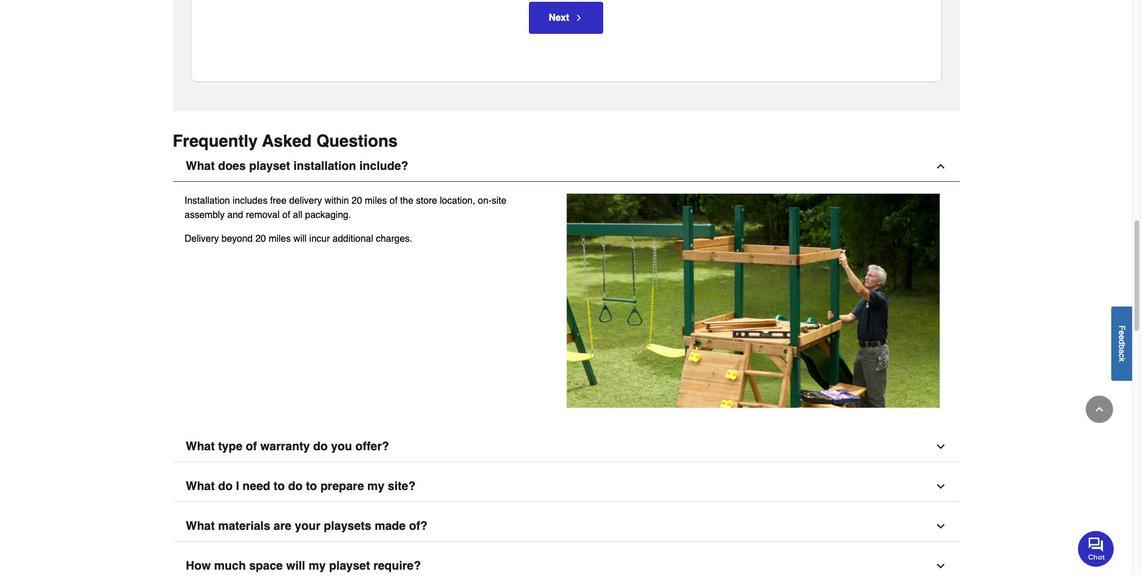Task type: vqa. For each thing, say whether or not it's contained in the screenshot.
the topmost 'playset'
yes



Task type: describe. For each thing, give the bounding box(es) containing it.
questions
[[316, 131, 398, 150]]

you
[[331, 440, 352, 453]]

1 vertical spatial 20
[[255, 233, 266, 244]]

2 to from the left
[[306, 480, 317, 493]]

within
[[325, 195, 349, 206]]

0 horizontal spatial do
[[218, 480, 233, 493]]

chevron up image
[[1094, 404, 1105, 415]]

what do i need to do to prepare my site? button
[[173, 472, 960, 502]]

1 e from the top
[[1117, 330, 1127, 335]]

offer?
[[355, 440, 389, 453]]

on-
[[478, 195, 492, 206]]

what for what type of warranty do you offer?
[[186, 440, 215, 453]]

miles inside installation includes free delivery within 20 miles of the store location, on-site assembly and removal of all packaging.
[[365, 195, 387, 206]]

delivery
[[185, 233, 219, 244]]

a man assembling a playset in a sunny backyard. image
[[566, 194, 948, 408]]

store
[[416, 195, 437, 206]]

what type of warranty do you offer?
[[186, 440, 389, 453]]

frequently
[[173, 131, 258, 150]]

scroll to top element
[[1086, 396, 1113, 423]]

do inside button
[[313, 440, 328, 453]]

frequently asked questions
[[173, 131, 398, 150]]

space
[[249, 559, 283, 573]]

what do i need to do to prepare my site?
[[186, 480, 416, 493]]

2 horizontal spatial of
[[390, 195, 398, 206]]

does
[[218, 159, 246, 173]]

require?
[[373, 559, 421, 573]]

of?
[[409, 519, 428, 533]]

what does playset installation include?
[[186, 159, 408, 173]]

site
[[492, 195, 506, 206]]

of inside button
[[246, 440, 257, 453]]

much
[[214, 559, 246, 573]]

includes
[[233, 195, 268, 206]]

installation
[[293, 159, 356, 173]]

chevron down image for how much space will my playset require?
[[935, 560, 946, 572]]

are
[[274, 519, 291, 533]]

1 horizontal spatial do
[[288, 480, 303, 493]]

made
[[375, 519, 406, 533]]

d
[[1117, 340, 1127, 344]]

k
[[1117, 358, 1127, 362]]

additional
[[333, 233, 373, 244]]

chevron down image for what do i need to do to prepare my site?
[[935, 481, 946, 493]]

how much space will my playset require? button
[[173, 552, 960, 575]]

charges.
[[376, 233, 412, 244]]

what for what do i need to do to prepare my site?
[[186, 480, 215, 493]]

free
[[270, 195, 287, 206]]

prepare
[[320, 480, 364, 493]]



Task type: locate. For each thing, give the bounding box(es) containing it.
b
[[1117, 344, 1127, 349]]

will
[[293, 233, 307, 244], [286, 559, 305, 573]]

0 horizontal spatial my
[[309, 559, 326, 573]]

2 vertical spatial of
[[246, 440, 257, 453]]

my inside "button"
[[309, 559, 326, 573]]

site?
[[388, 480, 416, 493]]

c
[[1117, 354, 1127, 358]]

f e e d b a c k
[[1117, 325, 1127, 362]]

4 what from the top
[[186, 519, 215, 533]]

1 vertical spatial of
[[282, 210, 290, 220]]

delivery beyond 20 miles will incur additional charges.
[[185, 233, 412, 244]]

0 horizontal spatial playset
[[249, 159, 290, 173]]

chevron down image inside what do i need to do to prepare my site? button
[[935, 481, 946, 493]]

chevron down image inside what materials are your playsets made of? button
[[935, 521, 946, 532]]

asked
[[262, 131, 312, 150]]

20 right the beyond
[[255, 233, 266, 244]]

assembly
[[185, 210, 225, 220]]

of right type
[[246, 440, 257, 453]]

miles
[[365, 195, 387, 206], [269, 233, 291, 244]]

0 horizontal spatial of
[[246, 440, 257, 453]]

the
[[400, 195, 413, 206]]

playset inside "button"
[[329, 559, 370, 573]]

to
[[274, 480, 285, 493], [306, 480, 317, 493]]

1 vertical spatial chevron down image
[[935, 521, 946, 532]]

20 right "within"
[[352, 195, 362, 206]]

need
[[243, 480, 270, 493]]

2 vertical spatial chevron down image
[[935, 560, 946, 572]]

incur
[[309, 233, 330, 244]]

what left type
[[186, 440, 215, 453]]

0 vertical spatial my
[[367, 480, 385, 493]]

1 to from the left
[[274, 480, 285, 493]]

3 what from the top
[[186, 480, 215, 493]]

what up how
[[186, 519, 215, 533]]

0 vertical spatial miles
[[365, 195, 387, 206]]

what type of warranty do you offer? button
[[173, 432, 960, 462]]

materials
[[218, 519, 270, 533]]

1 horizontal spatial miles
[[365, 195, 387, 206]]

playset inside button
[[249, 159, 290, 173]]

a
[[1117, 349, 1127, 354]]

will inside "button"
[[286, 559, 305, 573]]

f e e d b a c k button
[[1111, 306, 1132, 381]]

0 vertical spatial playset
[[249, 159, 290, 173]]

will right "space"
[[286, 559, 305, 573]]

next button
[[529, 2, 603, 34]]

2 chevron down image from the top
[[935, 521, 946, 532]]

1 vertical spatial miles
[[269, 233, 291, 244]]

removal
[[246, 210, 280, 220]]

of left the
[[390, 195, 398, 206]]

e up d
[[1117, 330, 1127, 335]]

what
[[186, 159, 215, 173], [186, 440, 215, 453], [186, 480, 215, 493], [186, 519, 215, 533]]

1 horizontal spatial playset
[[329, 559, 370, 573]]

type
[[218, 440, 243, 453]]

your
[[295, 519, 320, 533]]

what left i
[[186, 480, 215, 493]]

0 vertical spatial will
[[293, 233, 307, 244]]

1 horizontal spatial of
[[282, 210, 290, 220]]

playset
[[249, 159, 290, 173], [329, 559, 370, 573]]

0 horizontal spatial 20
[[255, 233, 266, 244]]

do left i
[[218, 480, 233, 493]]

2 horizontal spatial do
[[313, 440, 328, 453]]

1 horizontal spatial my
[[367, 480, 385, 493]]

chevron up image
[[935, 160, 946, 172]]

i
[[236, 480, 239, 493]]

playsets
[[324, 519, 371, 533]]

what does playset installation include? button
[[173, 151, 960, 182]]

of left all
[[282, 210, 290, 220]]

installation includes free delivery within 20 miles of the store location, on-site assembly and removal of all packaging.
[[185, 195, 506, 220]]

and
[[227, 210, 243, 220]]

1 what from the top
[[186, 159, 215, 173]]

beyond
[[222, 233, 253, 244]]

my down your
[[309, 559, 326, 573]]

playset down frequently asked questions
[[249, 159, 290, 173]]

what materials are your playsets made of?
[[186, 519, 428, 533]]

chevron right image
[[574, 13, 584, 23]]

do
[[313, 440, 328, 453], [218, 480, 233, 493], [288, 480, 303, 493]]

include?
[[359, 159, 408, 173]]

chevron down image inside how much space will my playset require? "button"
[[935, 560, 946, 572]]

0 vertical spatial 20
[[352, 195, 362, 206]]

next
[[549, 13, 569, 23]]

f
[[1117, 325, 1127, 330]]

3 chevron down image from the top
[[935, 560, 946, 572]]

1 vertical spatial will
[[286, 559, 305, 573]]

miles left the
[[365, 195, 387, 206]]

e up b
[[1117, 335, 1127, 340]]

what down frequently
[[186, 159, 215, 173]]

chevron down image
[[935, 481, 946, 493], [935, 521, 946, 532], [935, 560, 946, 572]]

packaging.
[[305, 210, 351, 220]]

1 vertical spatial my
[[309, 559, 326, 573]]

1 vertical spatial playset
[[329, 559, 370, 573]]

miles down removal
[[269, 233, 291, 244]]

20
[[352, 195, 362, 206], [255, 233, 266, 244]]

do right need
[[288, 480, 303, 493]]

my left site?
[[367, 480, 385, 493]]

warranty
[[260, 440, 310, 453]]

0 horizontal spatial to
[[274, 480, 285, 493]]

2 e from the top
[[1117, 335, 1127, 340]]

what for what materials are your playsets made of?
[[186, 519, 215, 533]]

20 inside installation includes free delivery within 20 miles of the store location, on-site assembly and removal of all packaging.
[[352, 195, 362, 206]]

a blank white space. image
[[173, 111, 960, 130]]

0 horizontal spatial miles
[[269, 233, 291, 244]]

what for what does playset installation include?
[[186, 159, 215, 173]]

1 horizontal spatial to
[[306, 480, 317, 493]]

to left prepare
[[306, 480, 317, 493]]

delivery
[[289, 195, 322, 206]]

1 chevron down image from the top
[[935, 481, 946, 493]]

2 what from the top
[[186, 440, 215, 453]]

chat invite button image
[[1078, 531, 1114, 567]]

do left you
[[313, 440, 328, 453]]

1 horizontal spatial 20
[[352, 195, 362, 206]]

0 vertical spatial of
[[390, 195, 398, 206]]

my
[[367, 480, 385, 493], [309, 559, 326, 573]]

installation
[[185, 195, 230, 206]]

how much space will my playset require?
[[186, 559, 421, 573]]

how
[[186, 559, 211, 573]]

my inside button
[[367, 480, 385, 493]]

all
[[293, 210, 302, 220]]

0 vertical spatial chevron down image
[[935, 481, 946, 493]]

e
[[1117, 330, 1127, 335], [1117, 335, 1127, 340]]

will left the incur
[[293, 233, 307, 244]]

of
[[390, 195, 398, 206], [282, 210, 290, 220], [246, 440, 257, 453]]

to right need
[[274, 480, 285, 493]]

chevron down image for what materials are your playsets made of?
[[935, 521, 946, 532]]

chevron down image
[[935, 441, 946, 453]]

what materials are your playsets made of? button
[[173, 512, 960, 542]]

playset down playsets on the bottom left of the page
[[329, 559, 370, 573]]

location,
[[440, 195, 475, 206]]



